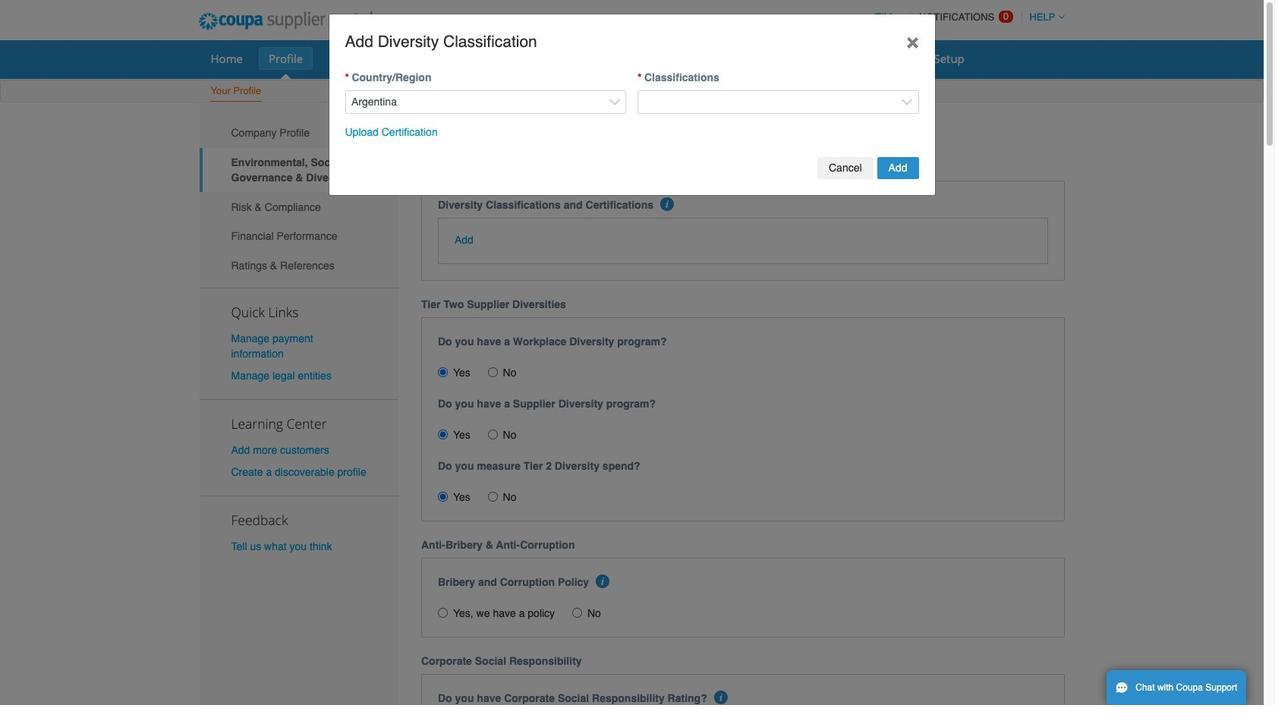 Task type: describe. For each thing, give the bounding box(es) containing it.
0 horizontal spatial additional information image
[[597, 575, 610, 589]]

2 vertical spatial additional information image
[[715, 691, 728, 705]]



Task type: locate. For each thing, give the bounding box(es) containing it.
1 horizontal spatial additional information image
[[661, 197, 675, 211]]

additional information image
[[661, 197, 675, 211], [597, 575, 610, 589], [715, 691, 728, 705]]

coupa supplier portal image
[[188, 2, 384, 40]]

dialog
[[328, 13, 936, 196]]

None radio
[[438, 430, 448, 440], [438, 609, 448, 618], [573, 609, 582, 618], [438, 430, 448, 440], [438, 609, 448, 618], [573, 609, 582, 618]]

2 horizontal spatial additional information image
[[715, 691, 728, 705]]

None radio
[[438, 368, 448, 378], [488, 368, 498, 378], [488, 430, 498, 440], [438, 492, 448, 502], [488, 492, 498, 502], [438, 368, 448, 378], [488, 368, 498, 378], [488, 430, 498, 440], [438, 492, 448, 502], [488, 492, 498, 502]]

1 vertical spatial additional information image
[[597, 575, 610, 589]]

0 vertical spatial additional information image
[[661, 197, 675, 211]]



Task type: vqa. For each thing, say whether or not it's contained in the screenshot.
the middle Additional Information image
yes



